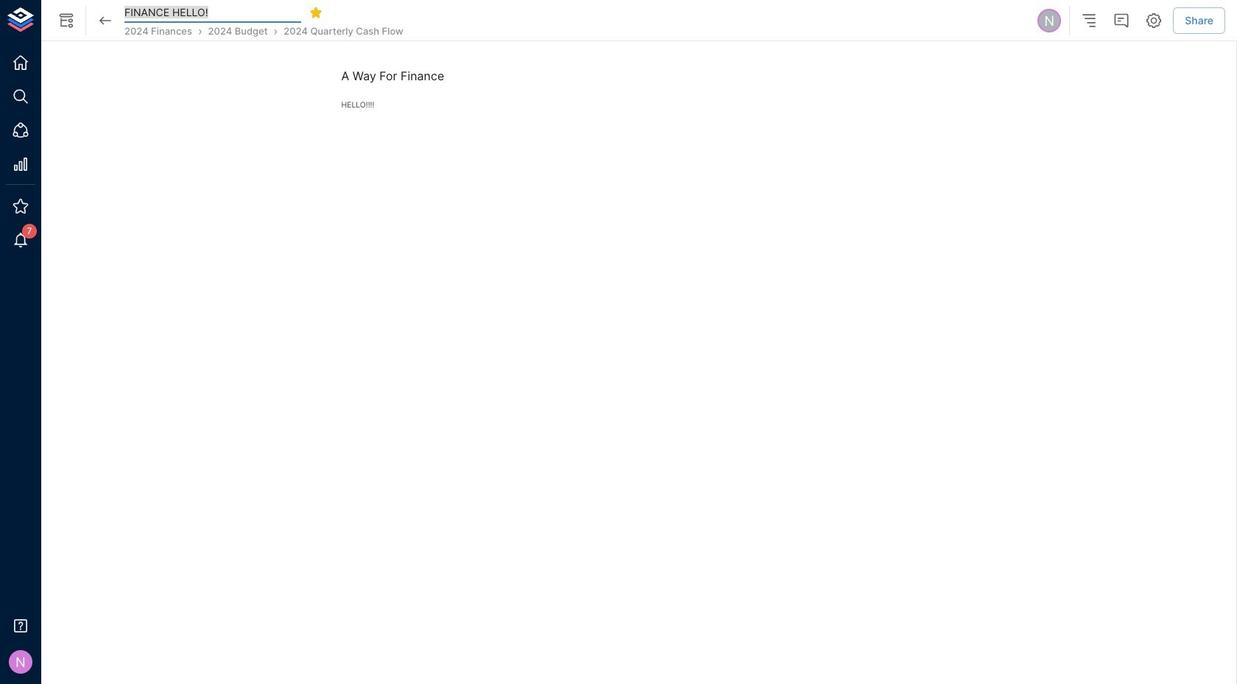 Task type: describe. For each thing, give the bounding box(es) containing it.
show wiki image
[[57, 12, 75, 29]]

settings image
[[1146, 12, 1164, 29]]

remove favorite image
[[309, 6, 323, 19]]



Task type: vqa. For each thing, say whether or not it's contained in the screenshot.
Text Field
yes



Task type: locate. For each thing, give the bounding box(es) containing it.
comments image
[[1114, 12, 1131, 29]]

table of contents image
[[1081, 12, 1099, 29]]

None text field
[[125, 2, 301, 23]]

go back image
[[97, 12, 114, 29]]



